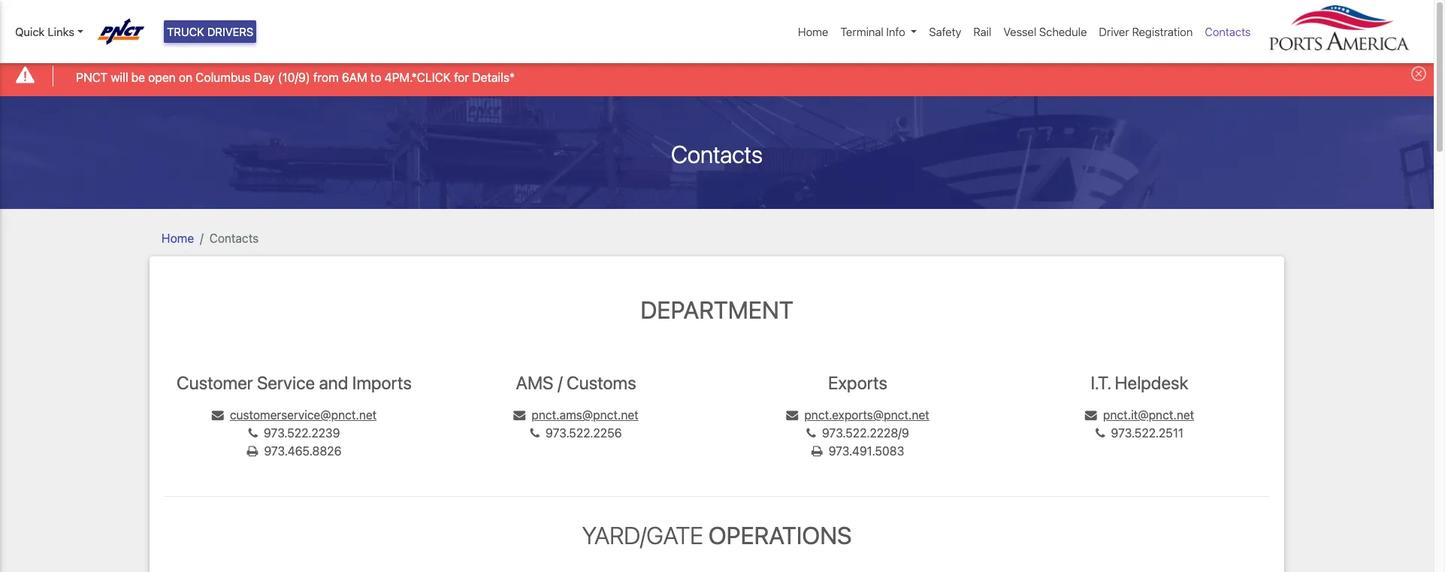 Task type: vqa. For each thing, say whether or not it's contained in the screenshot.
left "Contacts"
yes



Task type: locate. For each thing, give the bounding box(es) containing it.
envelope image left pnct.exports@pnct.net
[[787, 409, 799, 421]]

pnct.exports@pnct.net
[[805, 408, 930, 422]]

0 horizontal spatial home link
[[162, 231, 194, 245]]

envelope image for i.t. helpdesk
[[1086, 409, 1098, 421]]

envelope image inside customerservice@pnct.net link
[[212, 409, 224, 421]]

phone image down pnct.ams@pnct.net link at the left bottom of the page
[[530, 427, 540, 439]]

phone image inside the 973.522.2511 link
[[1096, 427, 1106, 439]]

ams
[[516, 372, 554, 393]]

1 phone image from the left
[[248, 427, 258, 439]]

phone image down pnct.it@pnct.net link
[[1096, 427, 1106, 439]]

2 envelope image from the left
[[787, 409, 799, 421]]

home
[[798, 25, 829, 38], [162, 231, 194, 245]]

0 horizontal spatial contacts
[[210, 231, 259, 245]]

rail
[[974, 25, 992, 38]]

envelope image inside pnct.it@pnct.net link
[[1086, 409, 1098, 421]]

envelope image
[[212, 409, 224, 421], [787, 409, 799, 421], [1086, 409, 1098, 421]]

ams / customs
[[516, 372, 637, 393]]

driver registration link
[[1093, 17, 1199, 46]]

schedule
[[1040, 25, 1087, 38]]

973.522.2511 link
[[1096, 426, 1184, 440]]

contacts
[[1205, 25, 1251, 38], [671, 140, 763, 168], [210, 231, 259, 245]]

1 envelope image from the left
[[212, 409, 224, 421]]

2 horizontal spatial envelope image
[[1086, 409, 1098, 421]]

phone image
[[248, 427, 258, 439], [1096, 427, 1106, 439]]

envelope image down i.t.
[[1086, 409, 1098, 421]]

pnct.ams@pnct.net link
[[514, 408, 639, 422]]

1 vertical spatial contacts
[[671, 140, 763, 168]]

customer
[[177, 372, 253, 393]]

envelope image inside the "pnct.exports@pnct.net" link
[[787, 409, 799, 421]]

0 vertical spatial contacts
[[1205, 25, 1251, 38]]

0 horizontal spatial envelope image
[[212, 409, 224, 421]]

customer service and imports
[[177, 372, 412, 393]]

phone image up print icon
[[807, 427, 816, 439]]

truck drivers link
[[164, 20, 257, 43]]

3 envelope image from the left
[[1086, 409, 1098, 421]]

2 horizontal spatial contacts
[[1205, 25, 1251, 38]]

2 phone image from the left
[[807, 427, 816, 439]]

pnct.ams@pnct.net
[[532, 408, 639, 422]]

973.522.2256 link
[[530, 426, 622, 440]]

1 horizontal spatial home link
[[792, 17, 835, 46]]

quick links
[[15, 25, 74, 38]]

6am
[[342, 70, 367, 84]]

envelope image
[[514, 409, 526, 421]]

phone image for exports
[[807, 427, 816, 439]]

helpdesk
[[1115, 372, 1189, 393]]

open
[[148, 70, 176, 84]]

2 vertical spatial contacts
[[210, 231, 259, 245]]

info
[[887, 25, 906, 38]]

1 horizontal spatial phone image
[[807, 427, 816, 439]]

print image
[[247, 445, 258, 457]]

yard/gate operations
[[582, 521, 852, 549]]

customs
[[567, 372, 637, 393]]

from
[[313, 70, 339, 84]]

1 horizontal spatial envelope image
[[787, 409, 799, 421]]

phone image inside 973.522.2256 link
[[530, 427, 540, 439]]

phone image inside 973.522.2228/9 link
[[807, 427, 816, 439]]

day
[[254, 70, 275, 84]]

973.491.5083
[[829, 444, 905, 458]]

1 horizontal spatial phone image
[[1096, 427, 1106, 439]]

1 horizontal spatial home
[[798, 25, 829, 38]]

1 phone image from the left
[[530, 427, 540, 439]]

safety link
[[923, 17, 968, 46]]

1 vertical spatial home link
[[162, 231, 194, 245]]

phone image inside 973.522.2239 link
[[248, 427, 258, 439]]

truck drivers
[[167, 25, 254, 38]]

home link
[[792, 17, 835, 46], [162, 231, 194, 245]]

to
[[371, 70, 382, 84]]

973.465.8826
[[264, 444, 342, 458]]

quick
[[15, 25, 45, 38]]

driver registration
[[1099, 25, 1193, 38]]

driver
[[1099, 25, 1130, 38]]

(10/9)
[[278, 70, 310, 84]]

details*
[[472, 70, 515, 84]]

registration
[[1133, 25, 1193, 38]]

pnct.it@pnct.net
[[1104, 408, 1195, 422]]

i.t.
[[1091, 372, 1111, 393]]

terminal
[[841, 25, 884, 38]]

2 phone image from the left
[[1096, 427, 1106, 439]]

for
[[454, 70, 469, 84]]

pnct
[[76, 70, 108, 84]]

phone image
[[530, 427, 540, 439], [807, 427, 816, 439]]

pnct.exports@pnct.net link
[[787, 408, 930, 422]]

envelope image down "customer"
[[212, 409, 224, 421]]

0 vertical spatial home
[[798, 25, 829, 38]]

1 vertical spatial home
[[162, 231, 194, 245]]

0 horizontal spatial phone image
[[530, 427, 540, 439]]

phone image up print image
[[248, 427, 258, 439]]

/
[[558, 372, 563, 393]]

0 horizontal spatial phone image
[[248, 427, 258, 439]]

973.522.2228/9 link
[[807, 426, 909, 440]]



Task type: describe. For each thing, give the bounding box(es) containing it.
yard/gate
[[582, 521, 704, 549]]

vessel schedule
[[1004, 25, 1087, 38]]

phone image for customer
[[248, 427, 258, 439]]

print image
[[812, 445, 823, 457]]

contacts link
[[1199, 17, 1257, 46]]

973.522.2256
[[546, 426, 622, 440]]

operations
[[709, 521, 852, 549]]

and
[[319, 372, 348, 393]]

phone image for ams / customs
[[530, 427, 540, 439]]

be
[[131, 70, 145, 84]]

close image
[[1412, 66, 1427, 81]]

exports
[[828, 372, 888, 393]]

terminal info link
[[835, 17, 923, 46]]

truck
[[167, 25, 204, 38]]

pnct will be open on columbus day (10/9) from 6am to 4pm.*click for details*
[[76, 70, 515, 84]]

safety
[[930, 25, 962, 38]]

will
[[111, 70, 128, 84]]

department
[[641, 295, 794, 324]]

0 horizontal spatial home
[[162, 231, 194, 245]]

vessel
[[1004, 25, 1037, 38]]

i.t. helpdesk
[[1091, 372, 1189, 393]]

973.522.2228/9
[[822, 426, 909, 440]]

0 vertical spatial home link
[[792, 17, 835, 46]]

1 horizontal spatial contacts
[[671, 140, 763, 168]]

terminal info
[[841, 25, 906, 38]]

pnct.it@pnct.net link
[[1086, 408, 1195, 422]]

imports
[[352, 372, 412, 393]]

phone image for i.t.
[[1096, 427, 1106, 439]]

973.522.2239 link
[[248, 426, 340, 440]]

pnct will be open on columbus day (10/9) from 6am to 4pm.*click for details* link
[[76, 68, 515, 86]]

rail link
[[968, 17, 998, 46]]

links
[[48, 25, 74, 38]]

973.522.2511
[[1112, 426, 1184, 440]]

pnct will be open on columbus day (10/9) from 6am to 4pm.*click for details* alert
[[0, 55, 1434, 96]]

service
[[257, 372, 315, 393]]

customerservice@pnct.net
[[230, 408, 377, 422]]

4pm.*click
[[385, 70, 451, 84]]

columbus
[[196, 70, 251, 84]]

on
[[179, 70, 193, 84]]

customerservice@pnct.net link
[[212, 408, 377, 422]]

quick links link
[[15, 23, 83, 40]]

envelope image for customer service and imports
[[212, 409, 224, 421]]

973.522.2239
[[264, 426, 340, 440]]

drivers
[[207, 25, 254, 38]]

envelope image for exports
[[787, 409, 799, 421]]

vessel schedule link
[[998, 17, 1093, 46]]



